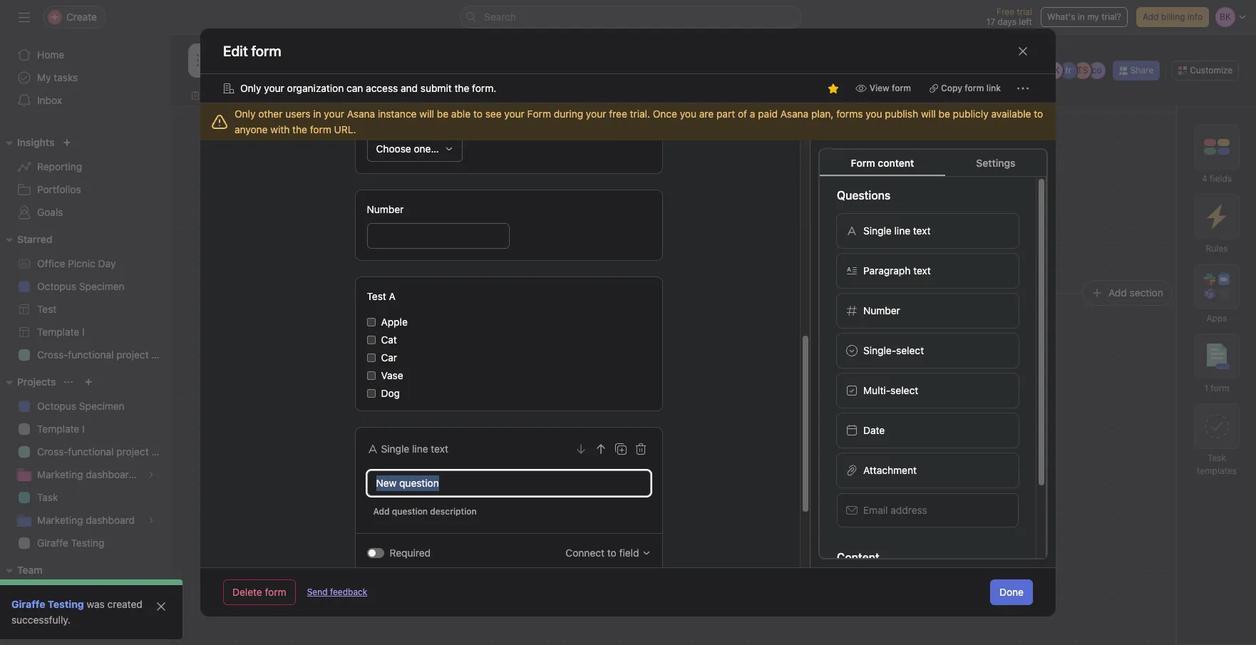 Task type: describe. For each thing, give the bounding box(es) containing it.
list
[[275, 89, 292, 101]]

able
[[451, 108, 471, 120]]

form for delete form
[[265, 586, 286, 598]]

only for only your organization can access and submit the form.
[[240, 82, 261, 94]]

project inside starred element
[[116, 349, 149, 361]]

incomplete
[[834, 332, 879, 343]]

select for single-
[[896, 344, 924, 357]]

1 horizontal spatial the
[[455, 82, 469, 94]]

set
[[836, 414, 852, 426]]

remove from starred image
[[828, 83, 839, 94]]

untitled
[[809, 303, 852, 316]]

home
[[37, 48, 64, 61]]

projects button
[[0, 374, 56, 391]]

portfolios link inside insights element
[[9, 178, 163, 201]]

2 will from the left
[[921, 108, 936, 120]]

2 you from the left
[[866, 108, 883, 120]]

2 project from the top
[[116, 446, 149, 458]]

form for 1 form
[[1211, 383, 1230, 394]]

assignee
[[855, 414, 895, 426]]

duplicate this question image
[[615, 444, 626, 455]]

calendar link
[[434, 88, 488, 103]]

can
[[347, 82, 363, 94]]

single-select
[[864, 344, 924, 357]]

reporting
[[37, 160, 82, 173]]

templates
[[1197, 466, 1237, 476]]

start building your workflow in two minutes automate your team's process and keep work flowing.
[[205, 313, 441, 403]]

how
[[534, 278, 563, 295]]

share button
[[1113, 61, 1160, 81]]

task templates
[[1197, 453, 1237, 476]]

set assignee button
[[809, 403, 1030, 439]]

projects element
[[0, 369, 171, 558]]

billing
[[1162, 11, 1186, 22]]

form inside only other users in your asana instance will be able to see your form during your free trial.  once you are part of a paid asana plan, forms you publish will be publicly available to anyone with the form url.
[[310, 123, 331, 135]]

list image
[[197, 52, 214, 69]]

2 octopus specimen link from the top
[[9, 395, 163, 418]]

what's in my trial?
[[1048, 11, 1122, 22]]

happen
[[812, 382, 843, 393]]

specimen for first octopus specimen link from the top of the page
[[79, 280, 125, 292]]

free
[[997, 6, 1015, 17]]

with
[[270, 123, 290, 135]]

your up two minutes
[[341, 313, 384, 340]]

are inside only other users in your asana instance will be able to see your form during your free trial.  once you are part of a paid asana plan, forms you publish will be publicly available to anyone with the form url.
[[699, 108, 714, 120]]

picnic for office picnic day link
[[68, 257, 95, 270]]

goals link
[[9, 201, 163, 224]]

was created successfully.
[[11, 598, 142, 626]]

my for my tasks
[[37, 71, 51, 83]]

office for "office picnic day" button
[[545, 409, 573, 421]]

calendar
[[446, 89, 488, 101]]

add collaborators
[[836, 459, 918, 471]]

global element
[[0, 35, 171, 121]]

move
[[863, 369, 885, 380]]

board
[[321, 89, 349, 101]]

marketing for marketing dashboards
[[37, 469, 83, 481]]

automate
[[205, 376, 257, 389]]

copy
[[941, 83, 963, 93]]

in inside button
[[1078, 11, 1085, 22]]

office picnic day button
[[518, 399, 740, 432]]

files link
[[751, 88, 784, 103]]

insights element
[[0, 130, 171, 227]]

during
[[554, 108, 583, 120]]

to inside when tasks move to this section, what should happen automatically?
[[887, 369, 895, 380]]

1 horizontal spatial number
[[864, 305, 901, 317]]

template for first template i link from the top of the page
[[37, 326, 79, 338]]

process
[[325, 376, 367, 389]]

users
[[285, 108, 311, 120]]

paragraph
[[864, 265, 911, 277]]

marketing dashboard link
[[9, 509, 163, 532]]

form content
[[851, 157, 914, 169]]

octopus specimen for second octopus specimen link
[[37, 400, 125, 412]]

starred
[[17, 233, 52, 245]]

home link
[[9, 44, 163, 66]]

start
[[205, 313, 253, 340]]

available
[[992, 108, 1032, 120]]

building
[[258, 313, 336, 340]]

tasks inside how are tasks being added to this project?
[[590, 278, 624, 295]]

1 vertical spatial giraffe testing
[[11, 598, 84, 610]]

template for template i link inside projects element
[[37, 423, 79, 435]]

trial
[[1017, 6, 1033, 17]]

what
[[951, 369, 971, 380]]

team
[[17, 564, 43, 576]]

publish
[[885, 108, 919, 120]]

my workspace
[[37, 588, 103, 600]]

1 vertical spatial giraffe testing link
[[11, 598, 84, 610]]

trial.
[[630, 108, 650, 120]]

tasks inside when tasks move to this section, what should happen automatically?
[[838, 369, 860, 380]]

i for template i link inside projects element
[[82, 423, 85, 435]]

0 vertical spatial single line text
[[864, 225, 931, 237]]

and inside start building your workflow in two minutes automate your team's process and keep work flowing.
[[370, 376, 390, 389]]

octopus for second octopus specimen link
[[37, 400, 76, 412]]

office for office picnic day link
[[37, 257, 65, 270]]

hide sidebar image
[[19, 11, 30, 23]]

view form button
[[849, 78, 918, 98]]

send
[[307, 587, 328, 598]]

1
[[1205, 383, 1209, 394]]

day for office picnic day link
[[98, 257, 116, 270]]

question
[[392, 506, 428, 517]]

1 be from the left
[[437, 108, 449, 120]]

my workspace link
[[9, 583, 163, 606]]

template i link inside projects element
[[9, 418, 163, 441]]

task for task templates
[[1208, 453, 1226, 464]]

see
[[485, 108, 502, 120]]

to left see at the left
[[473, 108, 483, 120]]

in inside only other users in your asana instance will be able to see your form during your free trial.  once you are part of a paid asana plan, forms you publish will be publicly available to anyone with the form url.
[[313, 108, 321, 120]]

cross-functional project plan inside starred element
[[37, 349, 171, 361]]

attachment
[[864, 464, 917, 476]]

fields
[[1210, 173, 1232, 184]]

overview link
[[191, 88, 247, 103]]

starred element
[[0, 227, 171, 369]]

two minutes
[[322, 342, 441, 369]]

are inside how are tasks being added to this project?
[[567, 278, 587, 295]]

add billing info button
[[1137, 7, 1209, 27]]

what's in my trial? button
[[1041, 7, 1128, 27]]

0 vertical spatial giraffe testing link
[[9, 532, 163, 555]]

your up 'other'
[[264, 82, 284, 94]]

dashboard link
[[595, 88, 658, 103]]

more actions image
[[1018, 83, 1029, 94]]

template i for first template i link from the top of the page
[[37, 326, 85, 338]]

done
[[1000, 586, 1024, 598]]

0 vertical spatial single
[[864, 225, 892, 237]]

untitled section button
[[809, 297, 1030, 322]]

1 vertical spatial single line text
[[381, 443, 448, 455]]

delete form button
[[223, 580, 296, 605]]

days
[[998, 16, 1017, 27]]

section for add section
[[1130, 287, 1164, 299]]

test for test a
[[367, 290, 386, 302]]

plan inside starred element
[[152, 349, 171, 361]]

1 will from the left
[[420, 108, 434, 120]]

only your organization can access and submit the form.
[[240, 82, 497, 94]]

functional inside starred element
[[68, 349, 114, 361]]

co
[[1092, 65, 1102, 76]]

form inside only other users in your asana instance will be able to see your form during your free trial.  once you are part of a paid asana plan, forms you publish will be publicly available to anyone with the form url.
[[527, 108, 551, 120]]

team's
[[286, 376, 322, 389]]

untitled section
[[809, 303, 893, 316]]

portfolios inside insights element
[[37, 183, 81, 195]]

0 vertical spatial portfolios link
[[234, 41, 278, 57]]

1 vertical spatial text
[[914, 265, 931, 277]]

cross- inside starred element
[[37, 349, 68, 361]]

done button
[[991, 580, 1033, 605]]

my
[[1088, 11, 1100, 22]]

to right available at the top right
[[1034, 108, 1043, 120]]

board link
[[309, 88, 349, 103]]

workflow
[[205, 342, 294, 369]]

your left team's
[[260, 376, 283, 389]]

select for multi-
[[891, 384, 919, 396]]

2 be from the left
[[939, 108, 950, 120]]

your left free
[[586, 108, 606, 120]]

0 vertical spatial portfolios
[[234, 43, 278, 55]]

0 vertical spatial number
[[367, 203, 404, 215]]

move this field up image
[[595, 444, 607, 455]]



Task type: locate. For each thing, give the bounding box(es) containing it.
line up the 'paragraph text' at the top of page
[[895, 225, 911, 237]]

3
[[827, 332, 832, 343]]

instance
[[378, 108, 417, 120]]

1 my from the top
[[37, 71, 51, 83]]

0 horizontal spatial single
[[381, 443, 409, 455]]

i down 'test' link
[[82, 326, 85, 338]]

0 horizontal spatial number
[[367, 203, 404, 215]]

i inside starred element
[[82, 326, 85, 338]]

dashboard
[[86, 514, 135, 526]]

goals
[[37, 206, 63, 218]]

automatically?
[[845, 382, 905, 393]]

asana right paid
[[781, 108, 809, 120]]

1 vertical spatial giraffe
[[11, 598, 45, 610]]

1 horizontal spatial portfolios
[[234, 43, 278, 55]]

add for add section
[[1109, 287, 1127, 299]]

0 vertical spatial template
[[37, 326, 79, 338]]

0 vertical spatial day
[[98, 257, 116, 270]]

questions
[[837, 189, 891, 202]]

0 vertical spatial line
[[895, 225, 911, 237]]

plan
[[152, 349, 171, 361], [152, 446, 171, 458]]

octopus specimen down office picnic day link
[[37, 280, 125, 292]]

functional up marketing dashboards
[[68, 446, 114, 458]]

1 horizontal spatial section
[[1130, 287, 1164, 299]]

be left publicly
[[939, 108, 950, 120]]

0 horizontal spatial asana
[[347, 108, 375, 120]]

1 vertical spatial cross-
[[37, 446, 68, 458]]

octopus specimen down the projects
[[37, 400, 125, 412]]

0 vertical spatial form
[[527, 108, 551, 120]]

only inside only other users in your asana instance will be able to see your form during your free trial.  once you are part of a paid asana plan, forms you publish will be publicly available to anyone with the form url.
[[235, 108, 256, 120]]

1 horizontal spatial picnic
[[576, 409, 603, 421]]

1 template i link from the top
[[9, 321, 163, 344]]

teams element
[[0, 558, 171, 609]]

test inside 'test' link
[[37, 303, 57, 315]]

0 vertical spatial giraffe testing
[[37, 537, 104, 549]]

form inside button
[[965, 83, 984, 93]]

office inside starred element
[[37, 257, 65, 270]]

0 vertical spatial select
[[896, 344, 924, 357]]

free trial 17 days left
[[987, 6, 1033, 27]]

picnic inside starred element
[[68, 257, 95, 270]]

1 vertical spatial marketing
[[37, 514, 83, 526]]

text up the 'paragraph text' at the top of page
[[913, 225, 931, 237]]

1 vertical spatial and
[[370, 376, 390, 389]]

task for task
[[37, 491, 58, 503]]

edit form
[[223, 42, 281, 59]]

2 template i from the top
[[37, 423, 85, 435]]

template i link
[[9, 321, 163, 344], [9, 418, 163, 441]]

tasks inside global "element"
[[54, 71, 78, 83]]

0 horizontal spatial portfolios
[[37, 183, 81, 195]]

organization
[[287, 82, 344, 94]]

1 octopus specimen from the top
[[37, 280, 125, 292]]

to inside the connect to field dropdown button
[[607, 547, 617, 559]]

project down 'test' link
[[116, 349, 149, 361]]

single down questions
[[864, 225, 892, 237]]

2 template i link from the top
[[9, 418, 163, 441]]

0 vertical spatial i
[[82, 326, 85, 338]]

2 my from the top
[[37, 588, 51, 600]]

octopus inside starred element
[[37, 280, 76, 292]]

my inside global "element"
[[37, 71, 51, 83]]

0 horizontal spatial task
[[37, 491, 58, 503]]

only other users in your asana instance will be able to see your form during your free trial.  once you are part of a paid asana plan, forms you publish will be publicly available to anyone with the form url.
[[235, 108, 1043, 135]]

0 horizontal spatial day
[[98, 257, 116, 270]]

1 marketing from the top
[[37, 469, 83, 481]]

this
[[898, 369, 913, 380]]

1 vertical spatial functional
[[68, 446, 114, 458]]

office picnic day up move this field down image
[[545, 409, 624, 421]]

add for add question description
[[373, 506, 390, 517]]

cross-functional project plan down 'test' link
[[37, 349, 171, 361]]

in up team's
[[299, 342, 317, 369]]

2 marketing from the top
[[37, 514, 83, 526]]

line up add question description
[[412, 443, 428, 455]]

1 horizontal spatial day
[[606, 409, 624, 421]]

2 octopus specimen from the top
[[37, 400, 125, 412]]

1 template i from the top
[[37, 326, 85, 338]]

2 specimen from the top
[[79, 400, 125, 412]]

you right once
[[680, 108, 697, 120]]

be left able on the left top
[[437, 108, 449, 120]]

cross- inside projects element
[[37, 446, 68, 458]]

submit
[[421, 82, 452, 94]]

giraffe testing down marketing dashboard link
[[37, 537, 104, 549]]

1 vertical spatial line
[[412, 443, 428, 455]]

tasks down home
[[54, 71, 78, 83]]

day for "office picnic day" button
[[606, 409, 624, 421]]

my up successfully.
[[37, 588, 51, 600]]

office picnic day inside "office picnic day" button
[[545, 409, 624, 421]]

office picnic day for office picnic day link
[[37, 257, 116, 270]]

1 vertical spatial testing
[[48, 598, 84, 610]]

cross-functional project plan up dashboards
[[37, 446, 171, 458]]

text up description
[[431, 443, 448, 455]]

to left field
[[607, 547, 617, 559]]

0 vertical spatial specimen
[[79, 280, 125, 292]]

set assignee
[[836, 414, 895, 426]]

inbox
[[37, 94, 62, 106]]

forms
[[837, 108, 863, 120]]

1 vertical spatial form
[[851, 157, 876, 169]]

feedback
[[330, 587, 367, 598]]

other
[[258, 108, 283, 120]]

1 vertical spatial section
[[854, 303, 893, 316]]

office inside button
[[545, 409, 573, 421]]

0 horizontal spatial are
[[567, 278, 587, 295]]

cross-functional project plan
[[37, 349, 171, 361], [37, 446, 171, 458]]

2 cross-functional project plan link from the top
[[9, 441, 171, 464]]

task up 'templates'
[[1208, 453, 1226, 464]]

you right the forms
[[866, 108, 883, 120]]

1 vertical spatial picnic
[[576, 409, 603, 421]]

only left list link
[[240, 82, 261, 94]]

1 plan from the top
[[152, 349, 171, 361]]

add inside button
[[373, 506, 390, 517]]

1 vertical spatial task
[[37, 491, 58, 503]]

1 vertical spatial test
[[37, 303, 57, 315]]

workflow link
[[505, 88, 561, 103]]

giraffe testing link down marketing dashboard
[[9, 532, 163, 555]]

1 vertical spatial i
[[82, 423, 85, 435]]

cross-functional project plan link up marketing dashboards
[[9, 441, 171, 464]]

plan inside projects element
[[152, 446, 171, 458]]

octopus down the projects
[[37, 400, 76, 412]]

form down workflow
[[527, 108, 551, 120]]

0 vertical spatial section
[[1130, 287, 1164, 299]]

2 plan from the top
[[152, 446, 171, 458]]

the inside only other users in your asana instance will be able to see your form during your free trial.  once you are part of a paid asana plan, forms you publish will be publicly available to anyone with the form url.
[[292, 123, 307, 135]]

picnic for "office picnic day" button
[[576, 409, 603, 421]]

single line text up the 'paragraph text' at the top of page
[[864, 225, 931, 237]]

test down office picnic day link
[[37, 303, 57, 315]]

1 horizontal spatial are
[[699, 108, 714, 120]]

access
[[366, 82, 398, 94]]

section for untitled section
[[854, 303, 893, 316]]

0 horizontal spatial the
[[292, 123, 307, 135]]

add collaborators button
[[809, 447, 1030, 483]]

2 template from the top
[[37, 423, 79, 435]]

switch
[[367, 548, 384, 558]]

1 vertical spatial octopus specimen
[[37, 400, 125, 412]]

to inside how are tasks being added to this project?
[[711, 278, 724, 295]]

1 vertical spatial the
[[292, 123, 307, 135]]

being
[[628, 278, 664, 295]]

cross-functional project plan inside projects element
[[37, 446, 171, 458]]

keep
[[393, 376, 418, 389]]

specimen inside starred element
[[79, 280, 125, 292]]

1 vertical spatial cross-functional project plan link
[[9, 441, 171, 464]]

collaborators
[[858, 459, 918, 471]]

i up marketing dashboards
[[82, 423, 85, 435]]

i for first template i link from the top of the page
[[82, 326, 85, 338]]

only for only other users in your asana instance will be able to see your form during your free trial.  once you are part of a paid asana plan, forms you publish will be publicly available to anyone with the form url.
[[235, 108, 256, 120]]

add for add collaborators
[[836, 459, 855, 471]]

marketing up "task" link
[[37, 469, 83, 481]]

task down marketing dashboards link
[[37, 491, 58, 503]]

3 incomplete tasks
[[827, 332, 903, 343]]

rules
[[1206, 243, 1228, 254]]

1 vertical spatial only
[[235, 108, 256, 120]]

select down this
[[891, 384, 919, 396]]

marketing down "task" link
[[37, 514, 83, 526]]

1 cross-functional project plan from the top
[[37, 349, 171, 361]]

a
[[389, 290, 396, 302]]

only up anyone
[[235, 108, 256, 120]]

specimen for second octopus specimen link
[[79, 400, 125, 412]]

1 horizontal spatial be
[[939, 108, 950, 120]]

form.
[[472, 82, 497, 94]]

test inside edit form dialog
[[367, 290, 386, 302]]

1 project from the top
[[116, 349, 149, 361]]

0 horizontal spatial portfolios link
[[9, 178, 163, 201]]

form
[[527, 108, 551, 120], [851, 157, 876, 169]]

octopus specimen for first octopus specimen link from the top of the page
[[37, 280, 125, 292]]

task inside "task" link
[[37, 491, 58, 503]]

will
[[420, 108, 434, 120], [921, 108, 936, 120]]

single
[[864, 225, 892, 237], [381, 443, 409, 455]]

add to starred image
[[359, 64, 370, 76]]

0 horizontal spatial office picnic day
[[37, 257, 116, 270]]

form for copy form link
[[965, 83, 984, 93]]

add section
[[1109, 287, 1164, 299]]

close this dialog image
[[1018, 45, 1029, 57]]

test a
[[367, 290, 396, 302]]

are right how
[[567, 278, 587, 295]]

test for test
[[37, 303, 57, 315]]

edit form dialog
[[200, 0, 1056, 633]]

and left keep
[[370, 376, 390, 389]]

portfolios down reporting
[[37, 183, 81, 195]]

2 functional from the top
[[68, 446, 114, 458]]

0 vertical spatial giraffe
[[37, 537, 68, 549]]

specimen down office picnic day link
[[79, 280, 125, 292]]

1 asana from the left
[[347, 108, 375, 120]]

1 vertical spatial number
[[864, 305, 901, 317]]

to right added
[[711, 278, 724, 295]]

1 vertical spatial template i link
[[9, 418, 163, 441]]

giraffe testing link up successfully.
[[11, 598, 84, 610]]

1 horizontal spatial form
[[851, 157, 876, 169]]

what's
[[1048, 11, 1076, 22]]

4
[[1202, 173, 1208, 184]]

invite button
[[14, 614, 75, 640]]

functional inside projects element
[[68, 446, 114, 458]]

connect to field
[[566, 547, 639, 559]]

picnic up 'test' link
[[68, 257, 95, 270]]

template i for template i link inside projects element
[[37, 423, 85, 435]]

giraffe up team at the bottom left
[[37, 537, 68, 549]]

section,
[[915, 369, 948, 380]]

test link
[[9, 298, 163, 321]]

day up duplicate this question image
[[606, 409, 624, 421]]

1 cross-functional project plan link from the top
[[9, 344, 171, 367]]

1 vertical spatial template i
[[37, 423, 85, 435]]

tasks up 'single-select'
[[881, 332, 903, 343]]

add inside button
[[836, 459, 855, 471]]

octopus inside projects element
[[37, 400, 76, 412]]

0 vertical spatial octopus
[[37, 280, 76, 292]]

2 vertical spatial text
[[431, 443, 448, 455]]

0 vertical spatial the
[[455, 82, 469, 94]]

task link
[[9, 486, 163, 509]]

cross- up marketing dashboards link
[[37, 446, 68, 458]]

form inside 'button'
[[265, 586, 286, 598]]

1 you from the left
[[680, 108, 697, 120]]

testing inside projects element
[[71, 537, 104, 549]]

0 vertical spatial in
[[1078, 11, 1085, 22]]

giraffe testing up successfully.
[[11, 598, 84, 610]]

remove field image
[[635, 444, 646, 455]]

timeline
[[377, 89, 417, 101]]

0 horizontal spatial section
[[854, 303, 893, 316]]

content
[[878, 157, 914, 169]]

content
[[837, 551, 880, 564]]

to left this
[[887, 369, 895, 380]]

1 octopus specimen link from the top
[[9, 275, 163, 298]]

0 horizontal spatial be
[[437, 108, 449, 120]]

plan,
[[812, 108, 834, 120]]

marketing
[[37, 469, 83, 481], [37, 514, 83, 526]]

octopus for first octopus specimen link from the top of the page
[[37, 280, 76, 292]]

octopus specimen inside starred element
[[37, 280, 125, 292]]

specimen inside projects element
[[79, 400, 125, 412]]

template inside starred element
[[37, 326, 79, 338]]

octopus specimen inside projects element
[[37, 400, 125, 412]]

1 octopus from the top
[[37, 280, 76, 292]]

send feedback link
[[307, 586, 367, 599]]

form left link
[[965, 83, 984, 93]]

in left my
[[1078, 11, 1085, 22]]

0 vertical spatial octopus specimen
[[37, 280, 125, 292]]

1 horizontal spatial asana
[[781, 108, 809, 120]]

are down messages link
[[699, 108, 714, 120]]

0 horizontal spatial and
[[370, 376, 390, 389]]

search list box
[[460, 6, 802, 29]]

inbox link
[[9, 89, 163, 112]]

in right the users
[[313, 108, 321, 120]]

text right paragraph
[[914, 265, 931, 277]]

the left form.
[[455, 82, 469, 94]]

0 vertical spatial cross-functional project plan
[[37, 349, 171, 361]]

single line text up question
[[381, 443, 448, 455]]

specimen up dashboards
[[79, 400, 125, 412]]

day inside button
[[606, 409, 624, 421]]

2 cross- from the top
[[37, 446, 68, 458]]

1 vertical spatial project
[[116, 446, 149, 458]]

1 horizontal spatial single line text
[[864, 225, 931, 237]]

my tasks link
[[9, 66, 163, 89]]

will down submit
[[420, 108, 434, 120]]

testing down marketing dashboard link
[[71, 537, 104, 549]]

workflow
[[517, 89, 561, 101]]

0 vertical spatial office picnic day
[[37, 257, 116, 270]]

form right 1
[[1211, 383, 1230, 394]]

2 cross-functional project plan from the top
[[37, 446, 171, 458]]

picnic inside button
[[576, 409, 603, 421]]

0 horizontal spatial form
[[527, 108, 551, 120]]

0 vertical spatial my
[[37, 71, 51, 83]]

template inside projects element
[[37, 423, 79, 435]]

giraffe testing inside projects element
[[37, 537, 104, 549]]

template i inside projects element
[[37, 423, 85, 435]]

1 template from the top
[[37, 326, 79, 338]]

should
[[973, 369, 1001, 380]]

portfolios up list link
[[234, 43, 278, 55]]

0 vertical spatial testing
[[71, 537, 104, 549]]

template i link down office picnic day link
[[9, 321, 163, 344]]

octopus down office picnic day link
[[37, 280, 76, 292]]

and inside edit form dialog
[[401, 82, 418, 94]]

cross-functional project plan link inside starred element
[[9, 344, 171, 367]]

switch inside edit form dialog
[[367, 548, 384, 558]]

Question name text field
[[367, 471, 651, 496]]

will right publish
[[921, 108, 936, 120]]

text
[[913, 225, 931, 237], [914, 265, 931, 277], [431, 443, 448, 455]]

in inside start building your workflow in two minutes automate your team's process and keep work flowing.
[[299, 342, 317, 369]]

portfolios link down reporting
[[9, 178, 163, 201]]

cross-functional project plan link down 'test' link
[[9, 344, 171, 367]]

1 vertical spatial cross-functional project plan
[[37, 446, 171, 458]]

form up questions
[[851, 157, 876, 169]]

1 horizontal spatial and
[[401, 82, 418, 94]]

1 form
[[1205, 383, 1230, 394]]

0 vertical spatial only
[[240, 82, 261, 94]]

1 vertical spatial octopus specimen link
[[9, 395, 163, 418]]

0 horizontal spatial test
[[37, 303, 57, 315]]

your down board on the left top
[[324, 108, 344, 120]]

1 cross- from the top
[[37, 349, 68, 361]]

1 horizontal spatial office picnic day
[[545, 409, 624, 421]]

0 vertical spatial plan
[[152, 349, 171, 361]]

template i inside starred element
[[37, 326, 85, 338]]

2 asana from the left
[[781, 108, 809, 120]]

form inside "button"
[[892, 83, 911, 93]]

template i up marketing dashboards link
[[37, 423, 85, 435]]

0 horizontal spatial will
[[420, 108, 434, 120]]

giraffe up successfully.
[[11, 598, 45, 610]]

move this field down image
[[575, 444, 587, 455]]

1 vertical spatial template
[[37, 423, 79, 435]]

octopus specimen link down starred
[[9, 275, 163, 298]]

are
[[699, 108, 714, 120], [567, 278, 587, 295]]

office picnic day for "office picnic day" button
[[545, 409, 624, 421]]

email address
[[864, 504, 928, 516]]

1 horizontal spatial line
[[895, 225, 911, 237]]

1 i from the top
[[82, 326, 85, 338]]

and left submit
[[401, 82, 418, 94]]

my for my workspace
[[37, 588, 51, 600]]

tasks left move
[[838, 369, 860, 380]]

task inside task templates
[[1208, 453, 1226, 464]]

template i link up marketing dashboards
[[9, 418, 163, 441]]

test
[[367, 290, 386, 302], [37, 303, 57, 315]]

0 vertical spatial cross-
[[37, 349, 68, 361]]

0 vertical spatial template i
[[37, 326, 85, 338]]

0 horizontal spatial you
[[680, 108, 697, 120]]

1 vertical spatial are
[[567, 278, 587, 295]]

my inside teams element
[[37, 588, 51, 600]]

cross-functional project plan link inside projects element
[[9, 441, 171, 464]]

connect to field button
[[566, 546, 651, 561]]

office picnic day inside office picnic day link
[[37, 257, 116, 270]]

project up dashboards
[[116, 446, 149, 458]]

0 vertical spatial text
[[913, 225, 931, 237]]

dashboard
[[607, 89, 658, 101]]

None text field
[[231, 57, 332, 83]]

marketing dashboards link
[[9, 464, 163, 486]]

to
[[473, 108, 483, 120], [1034, 108, 1043, 120], [711, 278, 724, 295], [887, 369, 895, 380], [607, 547, 617, 559]]

1 vertical spatial day
[[606, 409, 624, 421]]

0 vertical spatial cross-functional project plan link
[[9, 344, 171, 367]]

office picnic day up 'test' link
[[37, 257, 116, 270]]

the down the users
[[292, 123, 307, 135]]

1 specimen from the top
[[79, 280, 125, 292]]

i inside projects element
[[82, 423, 85, 435]]

select up this
[[896, 344, 924, 357]]

0 vertical spatial functional
[[68, 349, 114, 361]]

form right view
[[892, 83, 911, 93]]

day up 'test' link
[[98, 257, 116, 270]]

date
[[864, 424, 885, 436]]

template
[[37, 326, 79, 338], [37, 423, 79, 435]]

giraffe inside projects element
[[37, 537, 68, 549]]

close image
[[155, 601, 167, 613]]

test left a
[[367, 290, 386, 302]]

link
[[987, 83, 1001, 93]]

2 octopus from the top
[[37, 400, 76, 412]]

my up 'inbox'
[[37, 71, 51, 83]]

search
[[484, 11, 516, 23]]

2 i from the top
[[82, 423, 85, 435]]

form for view form
[[892, 83, 911, 93]]

a
[[750, 108, 756, 120]]

section
[[809, 281, 841, 292]]

1 vertical spatial single
[[381, 443, 409, 455]]

1 vertical spatial office
[[545, 409, 573, 421]]

portfolios link up list link
[[234, 41, 278, 57]]

1 vertical spatial in
[[313, 108, 321, 120]]

projects
[[17, 376, 56, 388]]

0 horizontal spatial line
[[412, 443, 428, 455]]

when tasks move to this section, what should happen automatically?
[[812, 369, 1001, 393]]

1 horizontal spatial task
[[1208, 453, 1226, 464]]

0 vertical spatial project
[[116, 349, 149, 361]]

day inside starred element
[[98, 257, 116, 270]]

form left url.
[[310, 123, 331, 135]]

cross-
[[37, 349, 68, 361], [37, 446, 68, 458]]

0 vertical spatial test
[[367, 290, 386, 302]]

1 vertical spatial my
[[37, 588, 51, 600]]

marketing for marketing dashboard
[[37, 514, 83, 526]]

1 vertical spatial office picnic day
[[545, 409, 624, 421]]

1 horizontal spatial test
[[367, 290, 386, 302]]

publicly
[[953, 108, 989, 120]]

0 horizontal spatial picnic
[[68, 257, 95, 270]]

cross- up the projects
[[37, 349, 68, 361]]

single up question
[[381, 443, 409, 455]]

picnic up move this field down image
[[576, 409, 603, 421]]

1 functional from the top
[[68, 349, 114, 361]]

octopus specimen link down the projects
[[9, 395, 163, 418]]

multi-
[[864, 384, 891, 396]]

0 vertical spatial task
[[1208, 453, 1226, 464]]

testing up "invite"
[[48, 598, 84, 610]]

my tasks
[[37, 71, 78, 83]]

template down 'test' link
[[37, 326, 79, 338]]

form right "delete"
[[265, 586, 286, 598]]

marketing dashboard
[[37, 514, 135, 526]]

add for add billing info
[[1143, 11, 1159, 22]]

asana up url.
[[347, 108, 375, 120]]

anyone
[[235, 123, 268, 135]]

functional down 'test' link
[[68, 349, 114, 361]]

form
[[892, 83, 911, 93], [965, 83, 984, 93], [310, 123, 331, 135], [1211, 383, 1230, 394], [265, 586, 286, 598]]

your right see at the left
[[504, 108, 525, 120]]

office picnic day link
[[9, 252, 163, 275]]



Task type: vqa. For each thing, say whether or not it's contained in the screenshot.
Only your organization can access and submit the form.'s Only
yes



